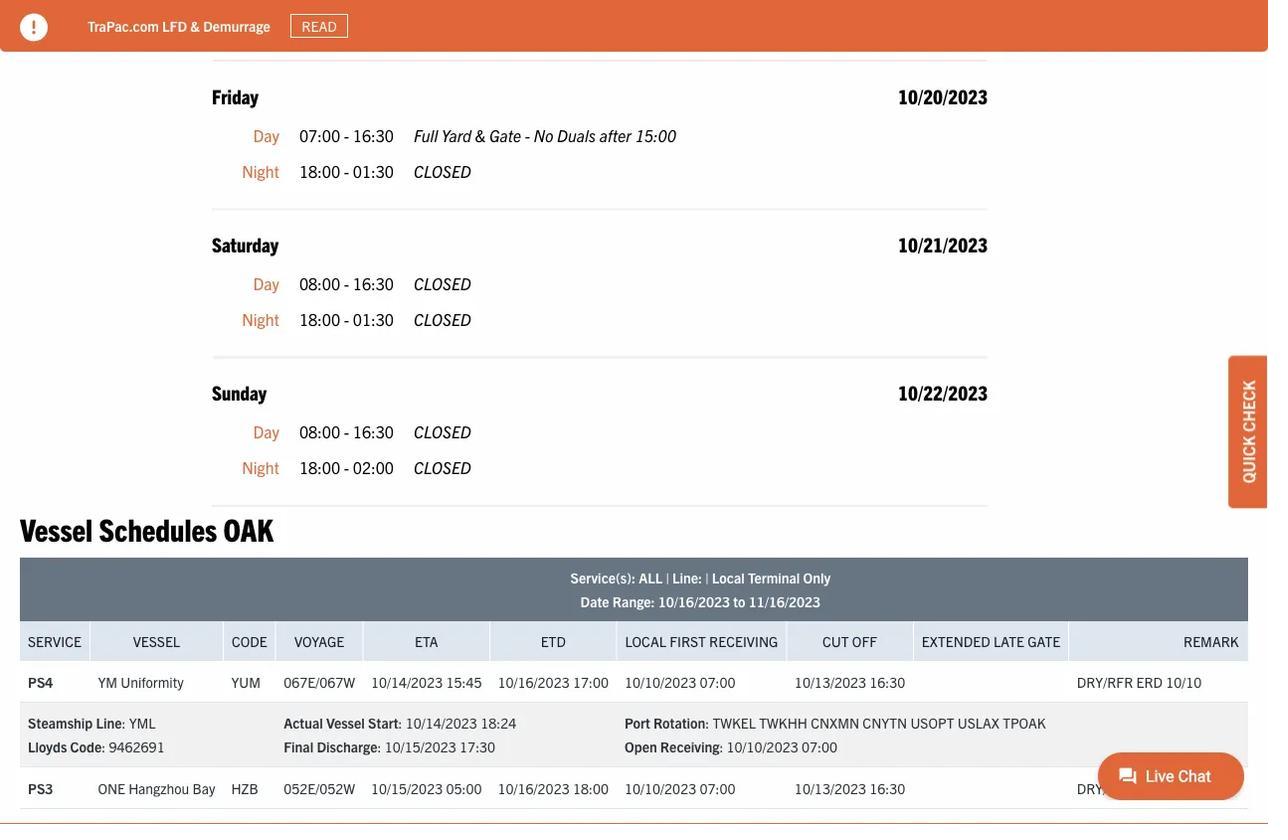 Task type: locate. For each thing, give the bounding box(es) containing it.
code inside the steamship line : yml lloyds code : 9462691
[[70, 739, 102, 757]]

open
[[625, 739, 657, 757]]

0 vertical spatial code
[[232, 633, 267, 651]]

1 vertical spatial 10/13/2023
[[795, 780, 866, 798]]

10/15/2023
[[385, 739, 456, 757], [371, 780, 443, 798]]

2 | from the left
[[705, 570, 709, 588]]

10/13/2023 16:30 down the port rotation : twkel twkhh cnxmn cnytn usopt uslax tpoak open receiving : 10/10/2023 07:00
[[795, 780, 906, 798]]

10/10/2023 07:00 down open
[[625, 780, 736, 798]]

1 vertical spatial dry/rfr erd 10/10
[[1077, 780, 1202, 798]]

10/13/2023 16:30 down cut off
[[795, 674, 906, 692]]

2 vertical spatial day
[[253, 422, 279, 442]]

& right lfd
[[190, 17, 200, 34]]

night left read link
[[242, 13, 279, 32]]

night up saturday
[[242, 161, 279, 181]]

1 erd from the top
[[1136, 674, 1163, 692]]

one hangzhou bay
[[98, 780, 215, 798]]

demurrage
[[203, 17, 270, 34]]

0 vertical spatial 10/13/2023 16:30
[[795, 674, 906, 692]]

& for lfd
[[190, 17, 200, 34]]

10/10/2023 07:00 for 17:00
[[625, 674, 736, 692]]

10/13/2023 down the port rotation : twkel twkhh cnxmn cnytn usopt uslax tpoak open receiving : 10/10/2023 07:00
[[795, 780, 866, 798]]

2 day from the top
[[253, 274, 279, 294]]

1 vertical spatial 08:00
[[299, 422, 340, 442]]

08:00 - 16:30 for sunday
[[299, 422, 394, 442]]

| right line:
[[705, 570, 709, 588]]

code
[[232, 633, 267, 651], [70, 739, 102, 757]]

local down range:
[[625, 633, 666, 651]]

-
[[344, 13, 349, 32], [344, 126, 349, 145], [525, 126, 530, 145], [344, 161, 349, 181], [344, 274, 349, 294], [344, 309, 349, 329], [344, 422, 349, 442], [344, 458, 349, 478]]

1 vertical spatial 18:00 - 01:30
[[299, 161, 394, 181]]

10/15/2023 05:00
[[371, 780, 482, 798]]

late
[[994, 633, 1025, 651]]

day down sunday
[[253, 422, 279, 442]]

1 dry/rfr erd 10/10 from the top
[[1077, 674, 1202, 692]]

1 08:00 from the top
[[299, 274, 340, 294]]

3 day from the top
[[253, 422, 279, 442]]

1 closed from the top
[[414, 161, 471, 181]]

: left yml
[[122, 715, 126, 733]]

0 vertical spatial 10/13/2023
[[795, 674, 866, 692]]

1 10/10 from the top
[[1166, 674, 1202, 692]]

17:00
[[573, 674, 609, 692]]

10/14/2023 down eta
[[371, 674, 443, 692]]

10/10/2023 down twkhh
[[727, 739, 799, 757]]

gate right late
[[1028, 633, 1061, 651]]

0 vertical spatial 08:00
[[299, 274, 340, 294]]

10/14/2023 up 17:30
[[406, 715, 477, 733]]

0 vertical spatial day
[[253, 126, 279, 145]]

day down saturday
[[253, 274, 279, 294]]

0 vertical spatial 08:00 - 16:30
[[299, 274, 394, 294]]

& right yard
[[475, 126, 486, 145]]

port
[[625, 715, 650, 733]]

10/10/2023 up rotation
[[625, 674, 697, 692]]

dry/rfr for 10/16/2023 17:00
[[1077, 674, 1133, 692]]

oak
[[223, 510, 273, 548]]

2 10/13/2023 16:30 from the top
[[795, 780, 906, 798]]

2 10/13/2023 from the top
[[795, 780, 866, 798]]

night
[[242, 13, 279, 32], [242, 161, 279, 181], [242, 309, 279, 329], [242, 458, 279, 478]]

16:30
[[353, 126, 394, 145], [353, 274, 394, 294], [353, 422, 394, 442], [870, 674, 906, 692], [870, 780, 906, 798]]

2 01:30 from the top
[[353, 161, 394, 181]]

10/10
[[1166, 674, 1202, 692], [1166, 780, 1202, 798]]

1 horizontal spatial vessel
[[133, 633, 180, 651]]

1 vertical spatial code
[[70, 739, 102, 757]]

day for sunday
[[253, 422, 279, 442]]

gate
[[489, 126, 521, 145], [1028, 633, 1061, 651]]

2 dry/rfr from the top
[[1077, 780, 1133, 798]]

closed
[[414, 161, 471, 181], [414, 274, 471, 294], [414, 309, 471, 329], [414, 422, 471, 442], [414, 458, 471, 478]]

0 vertical spatial 10/10/2023 07:00
[[625, 674, 736, 692]]

1 vertical spatial receiving
[[660, 739, 720, 757]]

2 vertical spatial 10/16/2023
[[498, 780, 570, 798]]

cnytn
[[863, 715, 907, 733]]

1 10/10/2023 07:00 from the top
[[625, 674, 736, 692]]

0 vertical spatial 18:00 - 01:30
[[299, 13, 394, 32]]

01:30 for saturday
[[353, 309, 394, 329]]

18:00 for friday
[[299, 161, 340, 181]]

10/10/2023 down open
[[625, 780, 697, 798]]

10/14/2023 inside actual vessel start : 10/14/2023 18:24 final discharge : 10/15/2023 17:30
[[406, 715, 477, 733]]

night up oak
[[242, 458, 279, 478]]

10/16/2023 right 05:00
[[498, 780, 570, 798]]

lfd
[[162, 17, 187, 34]]

2 vertical spatial 10/10/2023
[[625, 780, 697, 798]]

0 vertical spatial erd
[[1136, 674, 1163, 692]]

08:00
[[299, 274, 340, 294], [299, 422, 340, 442]]

1 vertical spatial 10/16/2023
[[498, 674, 570, 692]]

code up yum
[[232, 633, 267, 651]]

: down line
[[102, 739, 106, 757]]

0 horizontal spatial code
[[70, 739, 102, 757]]

extended late gate
[[922, 633, 1061, 651]]

day for friday
[[253, 126, 279, 145]]

2 10/10 from the top
[[1166, 780, 1202, 798]]

2 08:00 from the top
[[299, 422, 340, 442]]

rotation
[[654, 715, 706, 733]]

0 vertical spatial 10/16/2023
[[658, 594, 730, 611]]

0 vertical spatial local
[[712, 570, 745, 588]]

1 10/13/2023 16:30 from the top
[[795, 674, 906, 692]]

10/10/2023 07:00
[[625, 674, 736, 692], [625, 780, 736, 798]]

after
[[600, 126, 632, 145]]

07:00
[[299, 126, 340, 145], [700, 674, 736, 692], [802, 739, 838, 757], [700, 780, 736, 798]]

| right all
[[666, 570, 669, 588]]

16:30 for sunday
[[353, 422, 394, 442]]

quick check link
[[1229, 356, 1268, 509]]

0 horizontal spatial |
[[666, 570, 669, 588]]

1 vertical spatial day
[[253, 274, 279, 294]]

dry/rfr
[[1077, 674, 1133, 692], [1077, 780, 1133, 798]]

1 horizontal spatial &
[[475, 126, 486, 145]]

1 horizontal spatial code
[[232, 633, 267, 651]]

1 vertical spatial 10/14/2023
[[406, 715, 477, 733]]

1 day from the top
[[253, 126, 279, 145]]

day down friday
[[253, 126, 279, 145]]

2 08:00 - 16:30 from the top
[[299, 422, 394, 442]]

01:30 for friday
[[353, 161, 394, 181]]

10/10 for 10/16/2023 17:00
[[1166, 674, 1202, 692]]

10/10/2023 for 18:00
[[625, 780, 697, 798]]

receiving inside the port rotation : twkel twkhh cnxmn cnytn usopt uslax tpoak open receiving : 10/10/2023 07:00
[[660, 739, 720, 757]]

0 vertical spatial &
[[190, 17, 200, 34]]

10/16/2023 down line:
[[658, 594, 730, 611]]

1 vertical spatial 10/13/2023 16:30
[[795, 780, 906, 798]]

dry/rfr erd 10/10
[[1077, 674, 1202, 692], [1077, 780, 1202, 798]]

erd for 18:00
[[1136, 780, 1163, 798]]

local up the 'to'
[[712, 570, 745, 588]]

steamship line : yml lloyds code : 9462691
[[28, 715, 165, 757]]

2 vertical spatial vessel
[[326, 715, 365, 733]]

yard
[[442, 126, 472, 145]]

0 horizontal spatial &
[[190, 17, 200, 34]]

1 dry/rfr from the top
[[1077, 674, 1133, 692]]

3 closed from the top
[[414, 309, 471, 329]]

tpoak
[[1003, 715, 1046, 733]]

2 dry/rfr erd 10/10 from the top
[[1077, 780, 1202, 798]]

1 vertical spatial 10/10/2023 07:00
[[625, 780, 736, 798]]

: down 10/14/2023 15:45
[[398, 715, 402, 733]]

11/16/2023
[[749, 594, 821, 611]]

067e/067w
[[284, 674, 355, 692]]

0 vertical spatial receiving
[[709, 633, 778, 651]]

0 horizontal spatial vessel
[[20, 510, 93, 548]]

0 horizontal spatial local
[[625, 633, 666, 651]]

0 vertical spatial 01:30
[[353, 13, 394, 32]]

gate left the no
[[489, 126, 521, 145]]

4 night from the top
[[242, 458, 279, 478]]

10/16/2023 down etd
[[498, 674, 570, 692]]

10/13/2023 16:30
[[795, 674, 906, 692], [795, 780, 906, 798]]

1 vertical spatial local
[[625, 633, 666, 651]]

10/13/2023
[[795, 674, 866, 692], [795, 780, 866, 798]]

vessel inside actual vessel start : 10/14/2023 18:24 final discharge : 10/15/2023 17:30
[[326, 715, 365, 733]]

1 10/13/2023 from the top
[[795, 674, 866, 692]]

day for saturday
[[253, 274, 279, 294]]

10/15/2023 up 10/15/2023 05:00
[[385, 739, 456, 757]]

receiving down the 'to'
[[709, 633, 778, 651]]

1 vertical spatial &
[[475, 126, 486, 145]]

5 closed from the top
[[414, 458, 471, 478]]

1 vertical spatial dry/rfr
[[1077, 780, 1133, 798]]

vessel
[[20, 510, 93, 548], [133, 633, 180, 651], [326, 715, 365, 733]]

1 18:00 - 01:30 from the top
[[299, 13, 394, 32]]

2 night from the top
[[242, 161, 279, 181]]

1 horizontal spatial local
[[712, 570, 745, 588]]

10/15/2023 down actual vessel start : 10/14/2023 18:24 final discharge : 10/15/2023 17:30
[[371, 780, 443, 798]]

1 night from the top
[[242, 13, 279, 32]]

3 18:00 - 01:30 from the top
[[299, 309, 394, 329]]

0 vertical spatial dry/rfr erd 10/10
[[1077, 674, 1202, 692]]

hzb
[[231, 780, 258, 798]]

2 erd from the top
[[1136, 780, 1163, 798]]

1 vertical spatial 10/10/2023
[[727, 739, 799, 757]]

1 vertical spatial 08:00 - 16:30
[[299, 422, 394, 442]]

2 vertical spatial 18:00 - 01:30
[[299, 309, 394, 329]]

line
[[96, 715, 122, 733]]

18:00
[[299, 13, 340, 32], [299, 161, 340, 181], [299, 309, 340, 329], [299, 458, 340, 478], [573, 780, 609, 798]]

10/10/2023 07:00 down first
[[625, 674, 736, 692]]

steamship
[[28, 715, 93, 733]]

code down line
[[70, 739, 102, 757]]

3 01:30 from the top
[[353, 309, 394, 329]]

final
[[284, 739, 314, 757]]

18:00 - 02:00
[[299, 458, 394, 478]]

service(s): all | line: | local terminal only date range: 10/16/2023 to 11/16/2023
[[571, 570, 831, 611]]

dry/rfr for 10/16/2023 18:00
[[1077, 780, 1133, 798]]

18:00 - 01:30
[[299, 13, 394, 32], [299, 161, 394, 181], [299, 309, 394, 329]]

10/10/2023 inside the port rotation : twkel twkhh cnxmn cnytn usopt uslax tpoak open receiving : 10/10/2023 07:00
[[727, 739, 799, 757]]

10/13/2023 down cut
[[795, 674, 866, 692]]

2 vertical spatial 01:30
[[353, 309, 394, 329]]

0 horizontal spatial gate
[[489, 126, 521, 145]]

10/16/2023
[[658, 594, 730, 611], [498, 674, 570, 692], [498, 780, 570, 798]]

:
[[122, 715, 126, 733], [398, 715, 402, 733], [706, 715, 709, 733], [102, 739, 106, 757], [378, 739, 381, 757], [720, 739, 724, 757]]

1 08:00 - 16:30 from the top
[[299, 274, 394, 294]]

vessel for vessel
[[133, 633, 180, 651]]

2 horizontal spatial vessel
[[326, 715, 365, 733]]

2 18:00 - 01:30 from the top
[[299, 161, 394, 181]]

erd for 17:00
[[1136, 674, 1163, 692]]

3 night from the top
[[242, 309, 279, 329]]

night down saturday
[[242, 309, 279, 329]]

1 vertical spatial 01:30
[[353, 161, 394, 181]]

port rotation : twkel twkhh cnxmn cnytn usopt uslax tpoak open receiving : 10/10/2023 07:00
[[625, 715, 1046, 757]]

1 horizontal spatial |
[[705, 570, 709, 588]]

0 vertical spatial dry/rfr
[[1077, 674, 1133, 692]]

01:30
[[353, 13, 394, 32], [353, 161, 394, 181], [353, 309, 394, 329]]

10/14/2023
[[371, 674, 443, 692], [406, 715, 477, 733]]

day
[[253, 126, 279, 145], [253, 274, 279, 294], [253, 422, 279, 442]]

lloyds
[[28, 739, 67, 757]]

receiving down rotation
[[660, 739, 720, 757]]

uslax
[[958, 715, 1000, 733]]

to
[[733, 594, 746, 611]]

receiving
[[709, 633, 778, 651], [660, 739, 720, 757]]

quick
[[1238, 436, 1258, 484]]

sunday
[[212, 381, 267, 405]]

0 vertical spatial 10/10
[[1166, 674, 1202, 692]]

0 vertical spatial vessel
[[20, 510, 93, 548]]

0 vertical spatial 10/10/2023
[[625, 674, 697, 692]]

1 vertical spatial vessel
[[133, 633, 180, 651]]

18:00 - 01:30 for saturday
[[299, 309, 394, 329]]

1 vertical spatial 10/10
[[1166, 780, 1202, 798]]

10/16/2023 inside service(s): all | line: | local terminal only date range: 10/16/2023 to 11/16/2023
[[658, 594, 730, 611]]

local
[[712, 570, 745, 588], [625, 633, 666, 651]]

off
[[852, 633, 877, 651]]

1 vertical spatial erd
[[1136, 780, 1163, 798]]

closed for friday
[[414, 161, 471, 181]]

2 10/10/2023 07:00 from the top
[[625, 780, 736, 798]]

0 vertical spatial 10/15/2023
[[385, 739, 456, 757]]

10/13/2023 for 10/16/2023 17:00
[[795, 674, 866, 692]]

1 horizontal spatial gate
[[1028, 633, 1061, 651]]

night for friday
[[242, 161, 279, 181]]



Task type: vqa. For each thing, say whether or not it's contained in the screenshot.
DRY/RFR ERD 10/10
yes



Task type: describe. For each thing, give the bounding box(es) containing it.
closed for sunday
[[414, 458, 471, 478]]

1 vertical spatial gate
[[1028, 633, 1061, 651]]

1 vertical spatial 10/15/2023
[[371, 780, 443, 798]]

yml
[[129, 715, 156, 733]]

4 closed from the top
[[414, 422, 471, 442]]

start
[[368, 715, 398, 733]]

& for yard
[[475, 126, 486, 145]]

trapac.com
[[88, 17, 159, 34]]

hangzhou
[[129, 780, 189, 798]]

no
[[534, 126, 553, 145]]

10/13/2023 16:30 for 18:00
[[795, 780, 906, 798]]

1 | from the left
[[666, 570, 669, 588]]

vessel schedules oak
[[20, 510, 273, 548]]

closed for saturday
[[414, 309, 471, 329]]

10/16/2023 17:00
[[498, 674, 609, 692]]

night for sunday
[[242, 458, 279, 478]]

17:30
[[460, 739, 496, 757]]

quick check
[[1238, 381, 1258, 484]]

16:30 for friday
[[353, 126, 394, 145]]

read link
[[290, 14, 348, 38]]

08:00 for saturday
[[299, 274, 340, 294]]

10/16/2023 18:00
[[498, 780, 609, 798]]

ym uniformity
[[98, 674, 184, 692]]

line:
[[673, 570, 702, 588]]

actual vessel start : 10/14/2023 18:24 final discharge : 10/15/2023 17:30
[[284, 715, 516, 757]]

ps4
[[28, 674, 53, 692]]

trapac.com lfd & demurrage
[[88, 17, 270, 34]]

range:
[[613, 594, 655, 611]]

solid image
[[20, 13, 48, 41]]

one
[[98, 780, 125, 798]]

only
[[803, 570, 831, 588]]

10/10/2023 for 17:00
[[625, 674, 697, 692]]

07:00 inside the port rotation : twkel twkhh cnxmn cnytn usopt uslax tpoak open receiving : 10/10/2023 07:00
[[802, 739, 838, 757]]

actual
[[284, 715, 323, 733]]

10/16/2023 for 10/16/2023 18:00
[[498, 780, 570, 798]]

etd
[[541, 633, 566, 651]]

18:00 - 01:30 for friday
[[299, 161, 394, 181]]

ym
[[98, 674, 118, 692]]

07:00 - 16:30
[[299, 126, 394, 145]]

vessel for vessel schedules oak
[[20, 510, 93, 548]]

9462691
[[109, 739, 165, 757]]

: down start
[[378, 739, 381, 757]]

first
[[670, 633, 706, 651]]

remark
[[1184, 633, 1239, 651]]

02:00
[[353, 458, 394, 478]]

: left twkel
[[706, 715, 709, 733]]

uniformity
[[121, 674, 184, 692]]

10/16/2023 for 10/16/2023 17:00
[[498, 674, 570, 692]]

10/13/2023 16:30 for 17:00
[[795, 674, 906, 692]]

2 closed from the top
[[414, 274, 471, 294]]

ps3
[[28, 780, 53, 798]]

15:45
[[446, 674, 482, 692]]

saturday
[[212, 232, 279, 257]]

15:00
[[635, 126, 676, 145]]

full yard & gate - no duals after 15:00
[[414, 126, 676, 145]]

052e/052w
[[284, 780, 355, 798]]

schedules
[[99, 510, 217, 548]]

cut off
[[823, 633, 877, 651]]

full
[[414, 126, 438, 145]]

terminal
[[748, 570, 800, 588]]

1 01:30 from the top
[[353, 13, 394, 32]]

read
[[302, 17, 337, 35]]

voyage
[[294, 633, 344, 651]]

service
[[28, 633, 81, 651]]

18:00 for sunday
[[299, 458, 340, 478]]

twkhh
[[759, 715, 808, 733]]

10/15/2023 inside actual vessel start : 10/14/2023 18:24 final discharge : 10/15/2023 17:30
[[385, 739, 456, 757]]

check
[[1238, 381, 1258, 432]]

dry/rfr erd 10/10 for 10/16/2023 17:00
[[1077, 674, 1202, 692]]

16:30 for saturday
[[353, 274, 394, 294]]

10/14/2023 15:45
[[371, 674, 482, 692]]

10/10 for 10/16/2023 18:00
[[1166, 780, 1202, 798]]

service(s):
[[571, 570, 636, 588]]

duals
[[557, 126, 596, 145]]

10/10/2023 07:00 for 18:00
[[625, 780, 736, 798]]

dry/rfr erd 10/10 for 10/16/2023 18:00
[[1077, 780, 1202, 798]]

local first receiving
[[625, 633, 778, 651]]

10/13/2023 for 10/16/2023 18:00
[[795, 780, 866, 798]]

10/22/2023
[[898, 381, 988, 405]]

cut
[[823, 633, 849, 651]]

local inside service(s): all | line: | local terminal only date range: 10/16/2023 to 11/16/2023
[[712, 570, 745, 588]]

10/21/2023
[[898, 232, 988, 257]]

cnxmn
[[811, 715, 860, 733]]

18:00 for saturday
[[299, 309, 340, 329]]

friday
[[212, 84, 258, 109]]

extended
[[922, 633, 991, 651]]

08:00 for sunday
[[299, 422, 340, 442]]

discharge
[[317, 739, 378, 757]]

05:00
[[446, 780, 482, 798]]

0 vertical spatial gate
[[489, 126, 521, 145]]

10/20/2023
[[898, 84, 988, 109]]

usopt
[[911, 715, 954, 733]]

18:24
[[481, 715, 516, 733]]

date
[[581, 594, 609, 611]]

0 vertical spatial 10/14/2023
[[371, 674, 443, 692]]

eta
[[415, 633, 438, 651]]

twkel
[[713, 715, 756, 733]]

night for saturday
[[242, 309, 279, 329]]

yum
[[231, 674, 261, 692]]

bay
[[193, 780, 215, 798]]

08:00 - 16:30 for saturday
[[299, 274, 394, 294]]

all
[[639, 570, 663, 588]]

: down twkel
[[720, 739, 724, 757]]



